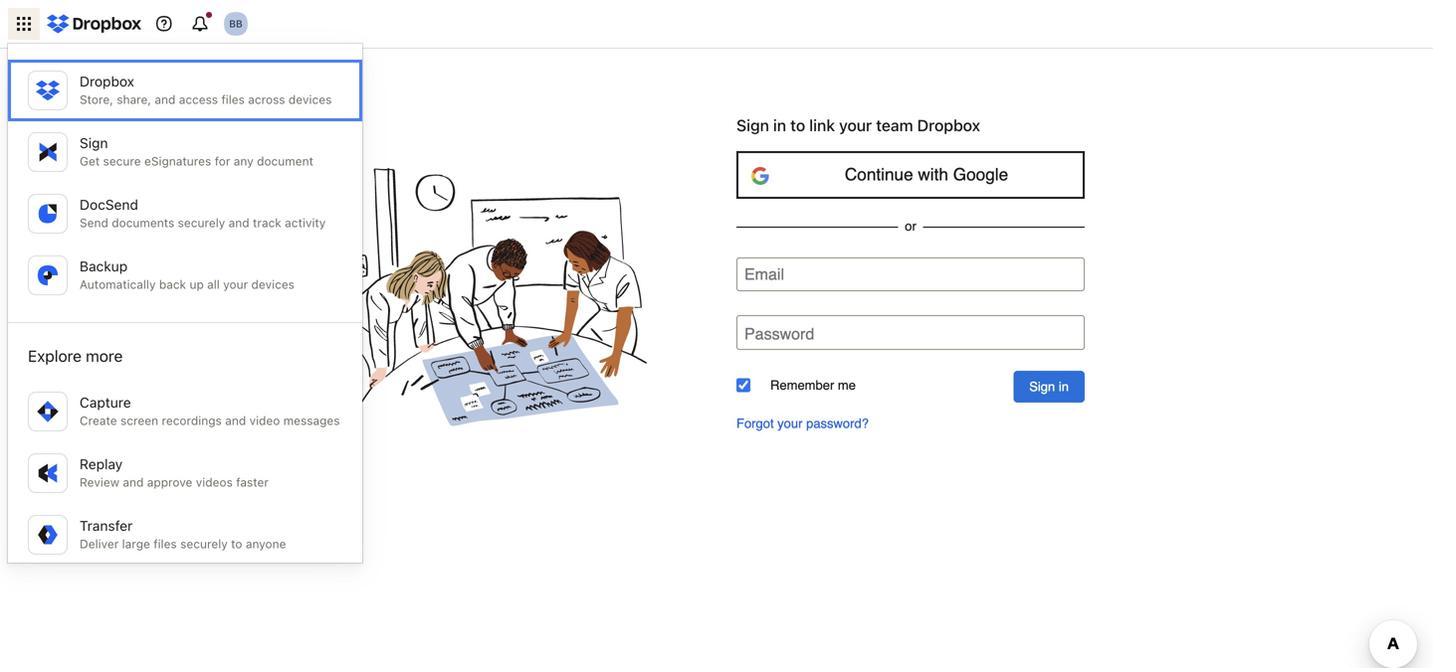 Task type: describe. For each thing, give the bounding box(es) containing it.
review
[[80, 476, 119, 490]]

continue with google
[[845, 165, 1008, 185]]

sign for sign in to link your team dropbox
[[737, 116, 769, 135]]

forgot your password? link
[[737, 417, 1085, 432]]

or
[[905, 219, 917, 234]]

devices inside the dropbox store, share, and access files across devices
[[289, 93, 332, 107]]

create
[[80, 414, 117, 428]]

documents
[[112, 216, 174, 230]]

devices inside backup automatically back up all your devices
[[251, 278, 295, 292]]

anyone
[[246, 537, 286, 551]]

Remember me checkbox
[[737, 379, 751, 393]]

remember
[[770, 378, 834, 393]]

explore
[[28, 347, 82, 366]]

to inside the transfer deliver large files securely to anyone
[[231, 537, 242, 551]]

me
[[838, 378, 856, 393]]

securely inside docsend send documents securely and track activity
[[178, 216, 225, 230]]

deliver
[[80, 537, 119, 551]]

and inside capture create screen recordings and video messages
[[225, 414, 246, 428]]

up
[[190, 278, 204, 292]]

in for sign in
[[1059, 380, 1069, 395]]

backup automatically back up all your devices
[[80, 258, 295, 292]]

files inside the transfer deliver large files securely to anyone
[[154, 537, 177, 551]]

activity
[[285, 216, 326, 230]]

and inside docsend send documents securely and track activity
[[229, 216, 249, 230]]

large
[[122, 537, 150, 551]]

videos
[[196, 476, 233, 490]]

with
[[918, 165, 949, 185]]

Email email field
[[737, 258, 1085, 292]]

and inside replay review and approve videos faster
[[123, 476, 144, 490]]

dropbox inside the dropbox store, share, and access files across devices
[[80, 73, 134, 90]]

password?
[[806, 417, 869, 432]]

replay review and approve videos faster
[[80, 456, 269, 490]]

transfer deliver large files securely to anyone
[[80, 518, 286, 551]]

your inside backup automatically back up all your devices
[[223, 278, 248, 292]]

1 horizontal spatial dropbox
[[917, 116, 980, 135]]

all
[[207, 278, 220, 292]]

secure
[[103, 154, 141, 168]]

google
[[953, 165, 1008, 185]]

sign in button
[[1014, 371, 1085, 403]]

sign in to link your team dropbox
[[737, 116, 980, 135]]

messages
[[283, 414, 340, 428]]

files inside the dropbox store, share, and access files across devices
[[221, 93, 245, 107]]

explore more
[[28, 347, 123, 366]]

automatically
[[80, 278, 156, 292]]

0 vertical spatial your
[[839, 116, 872, 135]]

password
[[745, 325, 814, 343]]



Task type: locate. For each thing, give the bounding box(es) containing it.
across
[[248, 93, 285, 107]]

store,
[[80, 93, 113, 107]]

for
[[215, 154, 230, 168]]

1 vertical spatial devices
[[251, 278, 295, 292]]

remember me
[[770, 378, 856, 393]]

forgot
[[737, 417, 774, 432]]

sign in
[[1029, 380, 1069, 395]]

more
[[86, 347, 123, 366]]

your right forgot
[[778, 417, 803, 432]]

1 horizontal spatial files
[[221, 93, 245, 107]]

transfer
[[80, 518, 133, 535]]

0 vertical spatial in
[[773, 116, 786, 135]]

1 vertical spatial dropbox
[[917, 116, 980, 135]]

0 vertical spatial to
[[790, 116, 805, 135]]

0 horizontal spatial dropbox
[[80, 73, 134, 90]]

securely inside the transfer deliver large files securely to anyone
[[180, 537, 228, 551]]

sign get secure esignatures for any document
[[80, 135, 313, 168]]

to left link
[[790, 116, 805, 135]]

video
[[249, 414, 280, 428]]

0 horizontal spatial to
[[231, 537, 242, 551]]

securely up backup automatically back up all your devices
[[178, 216, 225, 230]]

team
[[876, 116, 913, 135]]

and right share,
[[155, 93, 176, 107]]

global header element
[[0, 0, 1433, 49]]

access
[[179, 93, 218, 107]]

and left "video"
[[225, 414, 246, 428]]

dropbox logo - go to the homepage image
[[40, 8, 148, 40]]

get
[[80, 154, 100, 168]]

1 horizontal spatial your
[[778, 417, 803, 432]]

replay
[[80, 456, 123, 473]]

0 vertical spatial devices
[[289, 93, 332, 107]]

sign inside button
[[1029, 380, 1055, 395]]

any
[[234, 154, 254, 168]]

link
[[809, 116, 835, 135]]

to
[[790, 116, 805, 135], [231, 537, 242, 551]]

0 vertical spatial dropbox
[[80, 73, 134, 90]]

1 horizontal spatial in
[[1059, 380, 1069, 395]]

dropbox
[[80, 73, 134, 90], [917, 116, 980, 135]]

continue
[[845, 165, 913, 185]]

share,
[[117, 93, 151, 107]]

faster
[[236, 476, 269, 490]]

Password password field
[[737, 316, 1085, 350]]

capture
[[80, 395, 131, 411]]

docsend
[[80, 197, 138, 213]]

screen
[[120, 414, 158, 428]]

in
[[773, 116, 786, 135], [1059, 380, 1069, 395]]

track
[[253, 216, 281, 230]]

sign for sign in
[[1029, 380, 1055, 395]]

sign
[[737, 116, 769, 135], [80, 135, 108, 151], [1029, 380, 1055, 395]]

0 horizontal spatial in
[[773, 116, 786, 135]]

and inside the dropbox store, share, and access files across devices
[[155, 93, 176, 107]]

capture create screen recordings and video messages
[[80, 395, 340, 428]]

1 vertical spatial securely
[[180, 537, 228, 551]]

docsend send documents securely and track activity
[[80, 197, 326, 230]]

files right large
[[154, 537, 177, 551]]

1 horizontal spatial sign
[[737, 116, 769, 135]]

2 vertical spatial your
[[778, 417, 803, 432]]

in for sign in to link your team dropbox
[[773, 116, 786, 135]]

2 horizontal spatial your
[[839, 116, 872, 135]]

dropbox store, share, and access files across devices
[[80, 73, 332, 107]]

devices
[[289, 93, 332, 107], [251, 278, 295, 292]]

1 vertical spatial to
[[231, 537, 242, 551]]

and right the review
[[123, 476, 144, 490]]

devices right 'all' in the left top of the page
[[251, 278, 295, 292]]

to left anyone
[[231, 537, 242, 551]]

your right link
[[839, 116, 872, 135]]

1 vertical spatial your
[[223, 278, 248, 292]]

1 vertical spatial in
[[1059, 380, 1069, 395]]

devices right across
[[289, 93, 332, 107]]

recordings
[[162, 414, 222, 428]]

0 horizontal spatial your
[[223, 278, 248, 292]]

dropbox up 'store,'
[[80, 73, 134, 90]]

0 vertical spatial securely
[[178, 216, 225, 230]]

back
[[159, 278, 186, 292]]

dropbox up with
[[917, 116, 980, 135]]

approve
[[147, 476, 193, 490]]

email
[[745, 265, 784, 284]]

and left the track
[[229, 216, 249, 230]]

forgot your password?
[[737, 417, 869, 432]]

1 vertical spatial files
[[154, 537, 177, 551]]

your right 'all' in the left top of the page
[[223, 278, 248, 292]]

files
[[221, 93, 245, 107], [154, 537, 177, 551]]

securely left anyone
[[180, 537, 228, 551]]

1 horizontal spatial to
[[790, 116, 805, 135]]

0 horizontal spatial files
[[154, 537, 177, 551]]

securely
[[178, 216, 225, 230], [180, 537, 228, 551]]

files left across
[[221, 93, 245, 107]]

continue with google button
[[737, 151, 1085, 199]]

your
[[839, 116, 872, 135], [223, 278, 248, 292], [778, 417, 803, 432]]

and
[[155, 93, 176, 107], [229, 216, 249, 230], [225, 414, 246, 428], [123, 476, 144, 490]]

in inside sign in button
[[1059, 380, 1069, 395]]

backup
[[80, 258, 128, 275]]

sign for sign get secure esignatures for any document
[[80, 135, 108, 151]]

esignatures
[[144, 154, 211, 168]]

0 vertical spatial files
[[221, 93, 245, 107]]

0 horizontal spatial sign
[[80, 135, 108, 151]]

sign inside 'sign get secure esignatures for any document'
[[80, 135, 108, 151]]

document
[[257, 154, 313, 168]]

send
[[80, 216, 108, 230]]

2 horizontal spatial sign
[[1029, 380, 1055, 395]]



Task type: vqa. For each thing, say whether or not it's contained in the screenshot.
The 'Close' image
no



